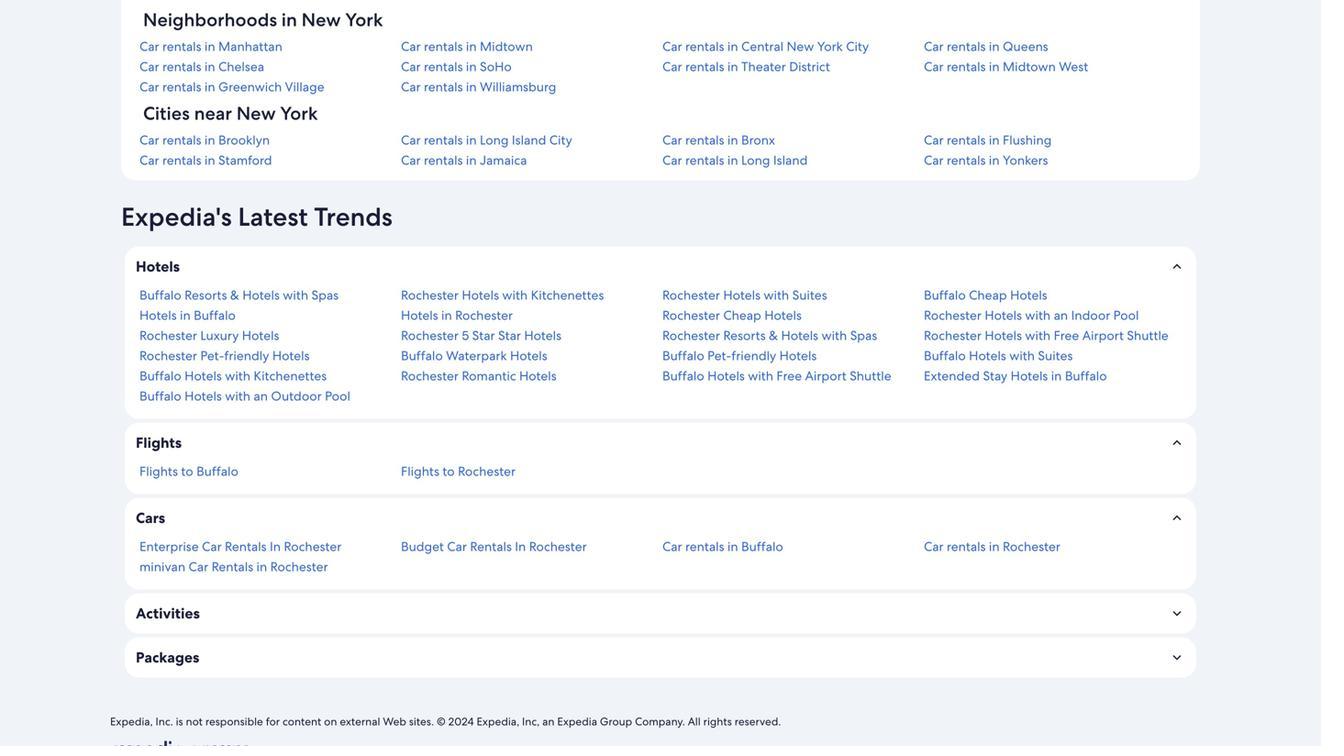 Task type: describe. For each thing, give the bounding box(es) containing it.
to for buffalo
[[181, 463, 193, 480]]

car for car rentals in long island city
[[401, 132, 421, 148]]

rochester hotels with suites
[[663, 287, 828, 303]]

car rentals in theater district link
[[663, 58, 921, 75]]

car rentals in greenwich village link
[[140, 78, 397, 95]]

flushing
[[1003, 132, 1052, 148]]

2 horizontal spatial new
[[787, 38, 815, 55]]

small image for flights
[[1169, 435, 1186, 451]]

buffalo waterpark hotels
[[401, 347, 548, 364]]

rentals for car rentals in long island city
[[424, 132, 463, 148]]

reserved.
[[735, 715, 781, 729]]

in inside buffalo cheap hotels hotels in buffalo
[[180, 307, 191, 324]]

near
[[194, 101, 232, 125]]

neighborhoods in new york
[[143, 8, 383, 32]]

rochester hotels with an indoor pool link
[[924, 307, 1182, 324]]

rochester hotels with free airport shuttle link
[[924, 327, 1182, 344]]

rochester hotels with kitchenettes link
[[401, 287, 659, 303]]

car rentals in long island link
[[663, 152, 921, 168]]

new for cities near new york
[[237, 101, 276, 125]]

car rentals in williamsburg link
[[401, 78, 659, 95]]

rentals for car rentals in midtown
[[424, 38, 463, 55]]

cities
[[143, 101, 190, 125]]

suites for buffalo hotels with suites buffalo hotels with kitchenettes
[[1039, 347, 1073, 364]]

rentals for car rentals in jamaica
[[424, 152, 463, 168]]

hotels in rochester link
[[401, 307, 659, 324]]

activities button
[[125, 593, 1197, 634]]

greenwich
[[218, 78, 282, 95]]

for
[[266, 715, 280, 729]]

an inside the rochester hotels with an indoor pool rochester luxury hotels
[[1054, 307, 1069, 324]]

car rentals in midtown link
[[401, 38, 659, 55]]

airport for buffalo hotels with free airport shuttle
[[806, 368, 847, 384]]

small image for hotels
[[1169, 258, 1186, 275]]

tab panel containing neighborhoods in new york
[[132, 8, 1190, 196]]

inc.
[[156, 715, 173, 729]]

packages button
[[125, 637, 1197, 678]]

hotels in buffalo link
[[140, 307, 397, 324]]

expedia, inc. is not responsible for content on external web sites. © 2024 expedia, inc, an expedia group company. all rights reserved.
[[110, 715, 781, 729]]

car for car rentals in williamsburg
[[401, 78, 421, 95]]

& for buffalo
[[230, 287, 239, 303]]

car rentals in manhattan
[[140, 38, 283, 55]]

©
[[437, 715, 446, 729]]

rentals for car rentals in williamsburg
[[424, 78, 463, 95]]

car for car rentals in midtown west car rentals in greenwich village
[[924, 58, 944, 75]]

free for buffalo
[[777, 368, 802, 384]]

flights for flights to buffalo
[[140, 463, 178, 480]]

car rentals in yonkers link
[[924, 152, 1182, 168]]

rochester hotels with suites link
[[663, 287, 921, 303]]

extended stay hotels in buffalo link
[[924, 368, 1182, 384]]

car for car rentals in yonkers
[[924, 152, 944, 168]]

car rentals in buffalo
[[663, 538, 784, 555]]

car for car rentals in jamaica
[[401, 152, 421, 168]]

rochester romantic hotels link
[[401, 368, 659, 384]]

car rentals in central new york city
[[663, 38, 869, 55]]

packages
[[136, 648, 200, 667]]

rochester resorts & hotels with spas
[[663, 327, 878, 344]]

long for car rentals in long island
[[742, 152, 771, 168]]

small image for cars
[[1169, 510, 1186, 526]]

car rentals in theater district
[[663, 58, 831, 75]]

2 friendly from the left
[[732, 347, 777, 364]]

with down buffalo pet-friendly hotels
[[748, 368, 774, 384]]

rentals for car rentals in brooklyn
[[162, 132, 201, 148]]

buffalo cheap hotels link
[[924, 287, 1182, 303]]

1 star from the left
[[472, 327, 495, 344]]

car rentals in midtown west link
[[924, 58, 1182, 75]]

car rentals in soho
[[401, 58, 512, 75]]

extended stay hotels in buffalo buffalo hotels with an outdoor pool
[[140, 368, 1108, 404]]

free for rochester
[[1054, 327, 1080, 344]]

luxury
[[200, 327, 239, 344]]

spas for buffalo resorts & hotels with spas
[[312, 287, 339, 303]]

manhattan
[[218, 38, 283, 55]]

car for car rentals in rochester minivan car rentals in rochester
[[924, 538, 944, 555]]

williamsburg
[[480, 78, 557, 95]]

car rentals in yonkers
[[924, 152, 1049, 168]]

rentals for car rentals in buffalo
[[686, 538, 725, 555]]

car rentals in brooklyn
[[140, 132, 270, 148]]

car rentals in bronx link
[[663, 132, 921, 148]]

hotels inside dropdown button
[[136, 257, 180, 276]]

resorts for rochester
[[724, 327, 766, 344]]

with up buffalo pet-friendly hotels link
[[822, 327, 847, 344]]

web
[[383, 715, 407, 729]]

car rentals in midtown west car rentals in greenwich village
[[140, 58, 1089, 95]]

stamford
[[218, 152, 272, 168]]

rochester resorts & hotels with spas link
[[663, 327, 921, 344]]

cars
[[136, 509, 165, 528]]

responsible
[[205, 715, 263, 729]]

content
[[283, 715, 321, 729]]

rentals for car rentals in central new york city
[[686, 38, 725, 55]]

car rentals in long island
[[663, 152, 808, 168]]

car for car rentals in flushing car rentals in stamford
[[924, 132, 944, 148]]

rochester cheap hotels
[[663, 307, 802, 324]]

outdoor
[[271, 388, 322, 404]]

with inside the rochester hotels with an indoor pool rochester luxury hotels
[[1026, 307, 1051, 324]]

stay
[[984, 368, 1008, 384]]

indoor
[[1072, 307, 1111, 324]]

latest
[[238, 200, 308, 234]]

with up rochester cheap hotels link at the top right
[[764, 287, 790, 303]]

rochester hotels with kitchenettes
[[401, 287, 604, 303]]

village
[[285, 78, 325, 95]]

car for car rentals in buffalo
[[663, 538, 683, 555]]

an inside extended stay hotels in buffalo buffalo hotels with an outdoor pool
[[254, 388, 268, 404]]

buffalo hotels with free airport shuttle
[[663, 368, 892, 384]]

rochester luxury hotels link
[[140, 327, 397, 344]]

rentals for car rentals in theater district
[[686, 58, 725, 75]]

car rentals in queens car rentals in chelsea
[[140, 38, 1049, 75]]

cars button
[[125, 498, 1197, 538]]

buffalo resorts & hotels with spas
[[140, 287, 339, 303]]

2 horizontal spatial york
[[818, 38, 843, 55]]

expedia
[[558, 715, 598, 729]]

neighborhoods
[[143, 8, 277, 32]]

island for car rentals in long island
[[774, 152, 808, 168]]

kitchenettes inside the buffalo hotels with suites buffalo hotels with kitchenettes
[[254, 368, 327, 384]]

rentals for enterprise
[[225, 538, 267, 555]]

on
[[324, 715, 337, 729]]

long for car rentals in long island city
[[480, 132, 509, 148]]

resorts for buffalo
[[185, 287, 227, 303]]

car for car rentals in soho
[[401, 58, 421, 75]]

yonkers
[[1003, 152, 1049, 168]]

in for enterprise car rentals in rochester
[[270, 538, 281, 555]]

cities near new york
[[143, 101, 318, 125]]

chelsea
[[218, 58, 264, 75]]

york for neighborhoods in new york
[[345, 8, 383, 32]]

car rentals in long island city
[[401, 132, 573, 148]]

with up extended stay hotels in buffalo link
[[1010, 347, 1035, 364]]



Task type: vqa. For each thing, say whether or not it's contained in the screenshot.
main content
no



Task type: locate. For each thing, give the bounding box(es) containing it.
car rentals in soho link
[[401, 58, 659, 75]]

0 horizontal spatial shuttle
[[850, 368, 892, 384]]

1 vertical spatial new
[[787, 38, 815, 55]]

suites up rochester cheap hotels link at the top right
[[793, 287, 828, 303]]

1 horizontal spatial york
[[345, 8, 383, 32]]

0 horizontal spatial expedia,
[[110, 715, 153, 729]]

free inside rochester hotels with free airport shuttle rochester pet-friendly hotels
[[1054, 327, 1080, 344]]

shuttle
[[1128, 327, 1169, 344], [850, 368, 892, 384]]

trends
[[314, 200, 393, 234]]

car for car rentals in bronx
[[663, 132, 683, 148]]

in up minivan car rentals in rochester link
[[270, 538, 281, 555]]

1 horizontal spatial city
[[846, 38, 869, 55]]

car rentals in stamford link
[[140, 152, 397, 168]]

1 horizontal spatial midtown
[[1003, 58, 1056, 75]]

flights inside dropdown button
[[136, 433, 182, 453]]

friendly inside rochester hotels with free airport shuttle rochester pet-friendly hotels
[[224, 347, 269, 364]]

expedia's
[[121, 200, 232, 234]]

0 vertical spatial kitchenettes
[[531, 287, 604, 303]]

in inside extended stay hotels in buffalo buffalo hotels with an outdoor pool
[[1052, 368, 1062, 384]]

airport
[[1083, 327, 1124, 344], [806, 368, 847, 384]]

with down rochester hotels with an indoor pool link
[[1026, 327, 1051, 344]]

an up rochester hotels with free airport shuttle link
[[1054, 307, 1069, 324]]

small image for packages
[[1169, 649, 1186, 666]]

0 horizontal spatial &
[[230, 287, 239, 303]]

car for car rentals in central new york city
[[663, 38, 683, 55]]

flights to buffalo
[[140, 463, 239, 480]]

with up hotels in rochester link
[[502, 287, 528, 303]]

1 horizontal spatial an
[[543, 715, 555, 729]]

sites.
[[409, 715, 434, 729]]

island for car rentals in long island city
[[512, 132, 546, 148]]

car rentals in flushing link
[[924, 132, 1182, 148]]

west
[[1060, 58, 1089, 75]]

extended
[[924, 368, 980, 384]]

with up hotels in buffalo link
[[283, 287, 309, 303]]

resorts up buffalo pet-friendly hotels
[[724, 327, 766, 344]]

pool inside extended stay hotels in buffalo buffalo hotels with an outdoor pool
[[325, 388, 351, 404]]

1 horizontal spatial spas
[[851, 327, 878, 344]]

0 vertical spatial midtown
[[480, 38, 533, 55]]

car rentals in midtown
[[401, 38, 533, 55]]

rochester pet-friendly hotels link
[[140, 347, 397, 364]]

3 small image from the top
[[1169, 649, 1186, 666]]

1 vertical spatial small image
[[1169, 510, 1186, 526]]

2 pet- from the left
[[708, 347, 732, 364]]

flights to rochester
[[401, 463, 516, 480]]

1 vertical spatial cheap
[[724, 307, 762, 324]]

resorts up 'luxury'
[[185, 287, 227, 303]]

with inside rochester hotels with free airport shuttle rochester pet-friendly hotels
[[1026, 327, 1051, 344]]

enterprise
[[140, 538, 199, 555]]

0 horizontal spatial pet-
[[200, 347, 224, 364]]

pet- down 'luxury'
[[200, 347, 224, 364]]

small image inside activities dropdown button
[[1169, 605, 1186, 622]]

friendly down rochester resorts & hotels with spas
[[732, 347, 777, 364]]

midtown for car rentals in midtown west car rentals in greenwich village
[[1003, 58, 1056, 75]]

cheap for buffalo
[[969, 287, 1008, 303]]

2 horizontal spatial an
[[1054, 307, 1069, 324]]

1 horizontal spatial &
[[769, 327, 778, 344]]

airport down buffalo pet-friendly hotels link
[[806, 368, 847, 384]]

buffalo hotels with suites link
[[924, 347, 1182, 364]]

1 to from the left
[[181, 463, 193, 480]]

0 vertical spatial city
[[846, 38, 869, 55]]

flights up cars
[[140, 463, 178, 480]]

enterprise car rentals in rochester link
[[140, 538, 397, 555]]

rochester hotels with free airport shuttle rochester pet-friendly hotels
[[140, 327, 1169, 364]]

island down car rentals in bronx link
[[774, 152, 808, 168]]

pool right indoor
[[1114, 307, 1140, 324]]

tab panel
[[132, 8, 1190, 196]]

rentals for car rentals in yonkers
[[947, 152, 986, 168]]

central
[[742, 38, 784, 55]]

long down bronx
[[742, 152, 771, 168]]

expedia, left inc,
[[477, 715, 520, 729]]

car rentals in flushing car rentals in stamford
[[140, 132, 1052, 168]]

car for car rentals in brooklyn
[[140, 132, 159, 148]]

midtown up soho
[[480, 38, 533, 55]]

1 vertical spatial island
[[774, 152, 808, 168]]

1 pet- from the left
[[200, 347, 224, 364]]

star
[[472, 327, 495, 344], [498, 327, 521, 344]]

1 horizontal spatial long
[[742, 152, 771, 168]]

small image
[[1169, 258, 1186, 275], [1169, 510, 1186, 526], [1169, 649, 1186, 666]]

0 vertical spatial resorts
[[185, 287, 227, 303]]

0 vertical spatial an
[[1054, 307, 1069, 324]]

small image inside flights dropdown button
[[1169, 435, 1186, 451]]

0 vertical spatial free
[[1054, 327, 1080, 344]]

rentals inside car rentals in rochester minivan car rentals in rochester
[[212, 559, 253, 575]]

1 vertical spatial pool
[[325, 388, 351, 404]]

to up the budget
[[443, 463, 455, 480]]

0 horizontal spatial friendly
[[224, 347, 269, 364]]

shuttle for rochester hotels with free airport shuttle rochester pet-friendly hotels
[[1128, 327, 1169, 344]]

midtown
[[480, 38, 533, 55], [1003, 58, 1056, 75]]

airport for rochester hotels with free airport shuttle rochester pet-friendly hotels
[[1083, 327, 1124, 344]]

1 horizontal spatial new
[[302, 8, 341, 32]]

new up car rentals in manhattan "link"
[[302, 8, 341, 32]]

in for budget car rentals in rochester
[[515, 538, 526, 555]]

0 horizontal spatial city
[[550, 132, 573, 148]]

1 vertical spatial city
[[550, 132, 573, 148]]

0 horizontal spatial pool
[[325, 388, 351, 404]]

1 vertical spatial an
[[254, 388, 268, 404]]

airport down indoor
[[1083, 327, 1124, 344]]

buffalo pet-friendly hotels link
[[663, 347, 921, 364]]

car rentals in bronx
[[663, 132, 776, 148]]

0 vertical spatial york
[[345, 8, 383, 32]]

flights to rochester link
[[401, 463, 659, 480]]

cheap
[[969, 287, 1008, 303], [724, 307, 762, 324]]

car rentals in brooklyn link
[[140, 132, 397, 148]]

1 horizontal spatial airport
[[1083, 327, 1124, 344]]

spas
[[312, 287, 339, 303], [851, 327, 878, 344]]

0 horizontal spatial york
[[280, 101, 318, 125]]

2 small image from the top
[[1169, 510, 1186, 526]]

0 vertical spatial airport
[[1083, 327, 1124, 344]]

cheap inside buffalo cheap hotels hotels in buffalo
[[969, 287, 1008, 303]]

in
[[282, 8, 297, 32], [205, 38, 215, 55], [466, 38, 477, 55], [728, 38, 739, 55], [989, 38, 1000, 55], [205, 58, 215, 75], [466, 58, 477, 75], [728, 58, 739, 75], [989, 58, 1000, 75], [205, 78, 215, 95], [466, 78, 477, 95], [205, 132, 215, 148], [466, 132, 477, 148], [728, 132, 739, 148], [989, 132, 1000, 148], [205, 152, 215, 168], [466, 152, 477, 168], [728, 152, 739, 168], [989, 152, 1000, 168], [180, 307, 191, 324], [442, 307, 452, 324], [1052, 368, 1062, 384], [728, 538, 739, 555], [989, 538, 1000, 555], [257, 559, 267, 575]]

0 horizontal spatial new
[[237, 101, 276, 125]]

1 horizontal spatial free
[[1054, 327, 1080, 344]]

2 vertical spatial new
[[237, 101, 276, 125]]

expedia's latest trends
[[121, 200, 393, 234]]

1 horizontal spatial in
[[515, 538, 526, 555]]

&
[[230, 287, 239, 303], [769, 327, 778, 344]]

cheap up rochester hotels with an indoor pool link
[[969, 287, 1008, 303]]

budget car rentals in rochester
[[401, 538, 587, 555]]

0 horizontal spatial cheap
[[724, 307, 762, 324]]

suites for rochester hotels with suites
[[793, 287, 828, 303]]

flights up the budget
[[401, 463, 440, 480]]

1 vertical spatial resorts
[[724, 327, 766, 344]]

york for cities near new york
[[280, 101, 318, 125]]

5
[[462, 327, 469, 344]]

expedia, left the inc.
[[110, 715, 153, 729]]

0 horizontal spatial free
[[777, 368, 802, 384]]

airport inside rochester hotels with free airport shuttle rochester pet-friendly hotels
[[1083, 327, 1124, 344]]

inc,
[[522, 715, 540, 729]]

car for car rentals in theater district
[[663, 58, 683, 75]]

1 vertical spatial long
[[742, 152, 771, 168]]

car rentals in jamaica link
[[401, 152, 659, 168]]

waterpark
[[446, 347, 507, 364]]

2 vertical spatial small image
[[1169, 649, 1186, 666]]

buffalo
[[140, 287, 182, 303], [924, 287, 966, 303], [194, 307, 236, 324], [401, 347, 443, 364], [663, 347, 705, 364], [924, 347, 966, 364], [140, 368, 182, 384], [663, 368, 705, 384], [1066, 368, 1108, 384], [140, 388, 182, 404], [197, 463, 239, 480], [742, 538, 784, 555]]

0 vertical spatial &
[[230, 287, 239, 303]]

expedia,
[[110, 715, 153, 729], [477, 715, 520, 729]]

1 small image from the top
[[1169, 258, 1186, 275]]

to for rochester
[[443, 463, 455, 480]]

with down buffalo hotels with kitchenettes link
[[225, 388, 251, 404]]

2 vertical spatial an
[[543, 715, 555, 729]]

rights
[[704, 715, 732, 729]]

minivan
[[140, 559, 186, 575]]

2 vertical spatial york
[[280, 101, 318, 125]]

0 vertical spatial island
[[512, 132, 546, 148]]

small image inside hotels dropdown button
[[1169, 258, 1186, 275]]

queens
[[1003, 38, 1049, 55]]

0 horizontal spatial long
[[480, 132, 509, 148]]

flights button
[[125, 423, 1197, 463]]

rochester cheap hotels link
[[663, 307, 921, 324]]

1 vertical spatial spas
[[851, 327, 878, 344]]

spas up hotels in buffalo link
[[312, 287, 339, 303]]

car
[[140, 38, 159, 55], [401, 38, 421, 55], [663, 38, 683, 55], [924, 38, 944, 55], [140, 58, 159, 75], [401, 58, 421, 75], [663, 58, 683, 75], [924, 58, 944, 75], [140, 78, 159, 95], [401, 78, 421, 95], [140, 132, 159, 148], [401, 132, 421, 148], [663, 132, 683, 148], [924, 132, 944, 148], [140, 152, 159, 168], [401, 152, 421, 168], [663, 152, 683, 168], [924, 152, 944, 168], [202, 538, 222, 555], [447, 538, 467, 555], [663, 538, 683, 555], [924, 538, 944, 555], [189, 559, 209, 575]]

rentals for budget
[[470, 538, 512, 555]]

shuttle for buffalo hotels with free airport shuttle
[[850, 368, 892, 384]]

suites down rochester hotels with free airport shuttle link
[[1039, 347, 1073, 364]]

small image inside cars dropdown button
[[1169, 510, 1186, 526]]

1 vertical spatial midtown
[[1003, 58, 1056, 75]]

with up buffalo hotels with an outdoor pool link
[[225, 368, 251, 384]]

with up rochester hotels with free airport shuttle link
[[1026, 307, 1051, 324]]

pool inside the rochester hotels with an indoor pool rochester luxury hotels
[[1114, 307, 1140, 324]]

rentals for car rentals in flushing car rentals in stamford
[[947, 132, 986, 148]]

car for car rentals in queens car rentals in chelsea
[[924, 38, 944, 55]]

rentals for car rentals in soho
[[424, 58, 463, 75]]

suites
[[793, 287, 828, 303], [1039, 347, 1073, 364]]

buffalo hotels with kitchenettes link
[[140, 368, 397, 384]]

with inside extended stay hotels in buffalo buffalo hotels with an outdoor pool
[[225, 388, 251, 404]]

1 horizontal spatial to
[[443, 463, 455, 480]]

pet- down 'rochester cheap hotels'
[[708, 347, 732, 364]]

buffalo hotels with suites buffalo hotels with kitchenettes
[[140, 347, 1073, 384]]

midtown inside car rentals in midtown west car rentals in greenwich village
[[1003, 58, 1056, 75]]

2 to from the left
[[443, 463, 455, 480]]

pool right outdoor on the left bottom
[[325, 388, 351, 404]]

free down buffalo pet-friendly hotels link
[[777, 368, 802, 384]]

in down flights to rochester link
[[515, 538, 526, 555]]

to up enterprise
[[181, 463, 193, 480]]

0 horizontal spatial to
[[181, 463, 193, 480]]

0 vertical spatial suites
[[793, 287, 828, 303]]

rentals for car rentals in midtown west car rentals in greenwich village
[[947, 58, 986, 75]]

flights for flights
[[136, 433, 182, 453]]

1 horizontal spatial friendly
[[732, 347, 777, 364]]

suites inside the buffalo hotels with suites buffalo hotels with kitchenettes
[[1039, 347, 1073, 364]]

flights to buffalo link
[[140, 463, 397, 480]]

in
[[270, 538, 281, 555], [515, 538, 526, 555]]

new down greenwich
[[237, 101, 276, 125]]

2 expedia, from the left
[[477, 715, 520, 729]]

not
[[186, 715, 203, 729]]

2 small image from the top
[[1169, 605, 1186, 622]]

rochester hotels with an indoor pool rochester luxury hotels
[[140, 307, 1140, 344]]

hotels in rochester
[[401, 307, 513, 324]]

car rentals in central new york city link
[[663, 38, 921, 55]]

long up jamaica
[[480, 132, 509, 148]]

0 horizontal spatial resorts
[[185, 287, 227, 303]]

rentals right the budget
[[470, 538, 512, 555]]

flights up the flights to buffalo
[[136, 433, 182, 453]]

small image inside packages dropdown button
[[1169, 649, 1186, 666]]

0 horizontal spatial kitchenettes
[[254, 368, 327, 384]]

cheap down rochester hotels with suites
[[724, 307, 762, 324]]

rochester 5 star star hotels link
[[401, 327, 659, 344]]

car for car rentals in manhattan
[[140, 38, 159, 55]]

2 in from the left
[[515, 538, 526, 555]]

& for rochester
[[769, 327, 778, 344]]

1 vertical spatial york
[[818, 38, 843, 55]]

small image for activities
[[1169, 605, 1186, 622]]

kitchenettes
[[531, 287, 604, 303], [254, 368, 327, 384]]

car for car rentals in midtown
[[401, 38, 421, 55]]

rentals for car rentals in long island
[[686, 152, 725, 168]]

1 horizontal spatial shuttle
[[1128, 327, 1169, 344]]

company.
[[635, 715, 686, 729]]

2024
[[449, 715, 474, 729]]

0 vertical spatial cheap
[[969, 287, 1008, 303]]

kitchenettes up hotels in rochester link
[[531, 287, 604, 303]]

rentals for car rentals in manhattan
[[162, 38, 201, 55]]

buffalo resorts & hotels with spas link
[[140, 287, 397, 303]]

1 vertical spatial suites
[[1039, 347, 1073, 364]]

city up car rentals in jamaica link
[[550, 132, 573, 148]]

0 vertical spatial small image
[[1169, 435, 1186, 451]]

& up hotels in buffalo link
[[230, 287, 239, 303]]

star down hotels in rochester link
[[498, 327, 521, 344]]

friendly up buffalo hotels with kitchenettes link
[[224, 347, 269, 364]]

budget car rentals in rochester link
[[401, 538, 659, 555]]

car rentals in queens link
[[924, 38, 1182, 55]]

midtown down queens
[[1003, 58, 1056, 75]]

expedia group logo image
[[110, 741, 248, 746]]

1 horizontal spatial expedia,
[[477, 715, 520, 729]]

1 vertical spatial airport
[[806, 368, 847, 384]]

rentals up minivan car rentals in rochester link
[[225, 538, 267, 555]]

shuttle inside rochester hotels with free airport shuttle rochester pet-friendly hotels
[[1128, 327, 1169, 344]]

0 horizontal spatial island
[[512, 132, 546, 148]]

1 horizontal spatial resorts
[[724, 327, 766, 344]]

city up the car rentals in theater district link
[[846, 38, 869, 55]]

1 vertical spatial &
[[769, 327, 778, 344]]

an right inc,
[[543, 715, 555, 729]]

with
[[283, 287, 309, 303], [502, 287, 528, 303], [764, 287, 790, 303], [1026, 307, 1051, 324], [822, 327, 847, 344], [1026, 327, 1051, 344], [1010, 347, 1035, 364], [225, 368, 251, 384], [748, 368, 774, 384], [225, 388, 251, 404]]

0 vertical spatial shuttle
[[1128, 327, 1169, 344]]

0 vertical spatial small image
[[1169, 258, 1186, 275]]

island up car rentals in jamaica link
[[512, 132, 546, 148]]

city
[[846, 38, 869, 55], [550, 132, 573, 148]]

minivan car rentals in rochester link
[[140, 559, 397, 575]]

0 horizontal spatial spas
[[312, 287, 339, 303]]

1 in from the left
[[270, 538, 281, 555]]

1 horizontal spatial suites
[[1039, 347, 1073, 364]]

small image
[[1169, 435, 1186, 451], [1169, 605, 1186, 622]]

to
[[181, 463, 193, 480], [443, 463, 455, 480]]

new for neighborhoods in new york
[[302, 8, 341, 32]]

1 vertical spatial kitchenettes
[[254, 368, 327, 384]]

0 vertical spatial pool
[[1114, 307, 1140, 324]]

car rentals in buffalo link
[[663, 538, 921, 555]]

1 vertical spatial free
[[777, 368, 802, 384]]

0 horizontal spatial in
[[270, 538, 281, 555]]

soho
[[480, 58, 512, 75]]

1 vertical spatial shuttle
[[850, 368, 892, 384]]

external
[[340, 715, 380, 729]]

rentals for car rentals in bronx
[[686, 132, 725, 148]]

rentals for car rentals in queens car rentals in chelsea
[[947, 38, 986, 55]]

1 horizontal spatial cheap
[[969, 287, 1008, 303]]

0 vertical spatial new
[[302, 8, 341, 32]]

1 expedia, from the left
[[110, 715, 153, 729]]

flights for flights to rochester
[[401, 463, 440, 480]]

new up the car rentals in theater district link
[[787, 38, 815, 55]]

midtown for car rentals in midtown
[[480, 38, 533, 55]]

spas for rochester resorts & hotels with spas
[[851, 327, 878, 344]]

0 horizontal spatial suites
[[793, 287, 828, 303]]

free down rochester hotels with an indoor pool link
[[1054, 327, 1080, 344]]

1 friendly from the left
[[224, 347, 269, 364]]

rentals inside car rentals in rochester minivan car rentals in rochester
[[947, 538, 986, 555]]

& up buffalo pet-friendly hotels link
[[769, 327, 778, 344]]

0 vertical spatial spas
[[312, 287, 339, 303]]

star right 5
[[472, 327, 495, 344]]

0 horizontal spatial an
[[254, 388, 268, 404]]

cheap for rochester
[[724, 307, 762, 324]]

0 vertical spatial long
[[480, 132, 509, 148]]

spas up buffalo pet-friendly hotels link
[[851, 327, 878, 344]]

1 horizontal spatial pet-
[[708, 347, 732, 364]]

rentals down enterprise car rentals in rochester
[[212, 559, 253, 575]]

1 vertical spatial small image
[[1169, 605, 1186, 622]]

0 horizontal spatial midtown
[[480, 38, 533, 55]]

car for car rentals in long island
[[663, 152, 683, 168]]

1 small image from the top
[[1169, 435, 1186, 451]]

1 horizontal spatial kitchenettes
[[531, 287, 604, 303]]

1 horizontal spatial pool
[[1114, 307, 1140, 324]]

pet- inside rochester hotels with free airport shuttle rochester pet-friendly hotels
[[200, 347, 224, 364]]

kitchenettes up outdoor on the left bottom
[[254, 368, 327, 384]]

0 horizontal spatial star
[[472, 327, 495, 344]]

rentals for car rentals in rochester minivan car rentals in rochester
[[947, 538, 986, 555]]

0 horizontal spatial airport
[[806, 368, 847, 384]]

1 horizontal spatial island
[[774, 152, 808, 168]]

bronx
[[742, 132, 776, 148]]

2 star from the left
[[498, 327, 521, 344]]

romantic
[[462, 368, 516, 384]]

an down buffalo hotels with kitchenettes link
[[254, 388, 268, 404]]

1 horizontal spatial star
[[498, 327, 521, 344]]

theater
[[742, 58, 786, 75]]

friendly
[[224, 347, 269, 364], [732, 347, 777, 364]]



